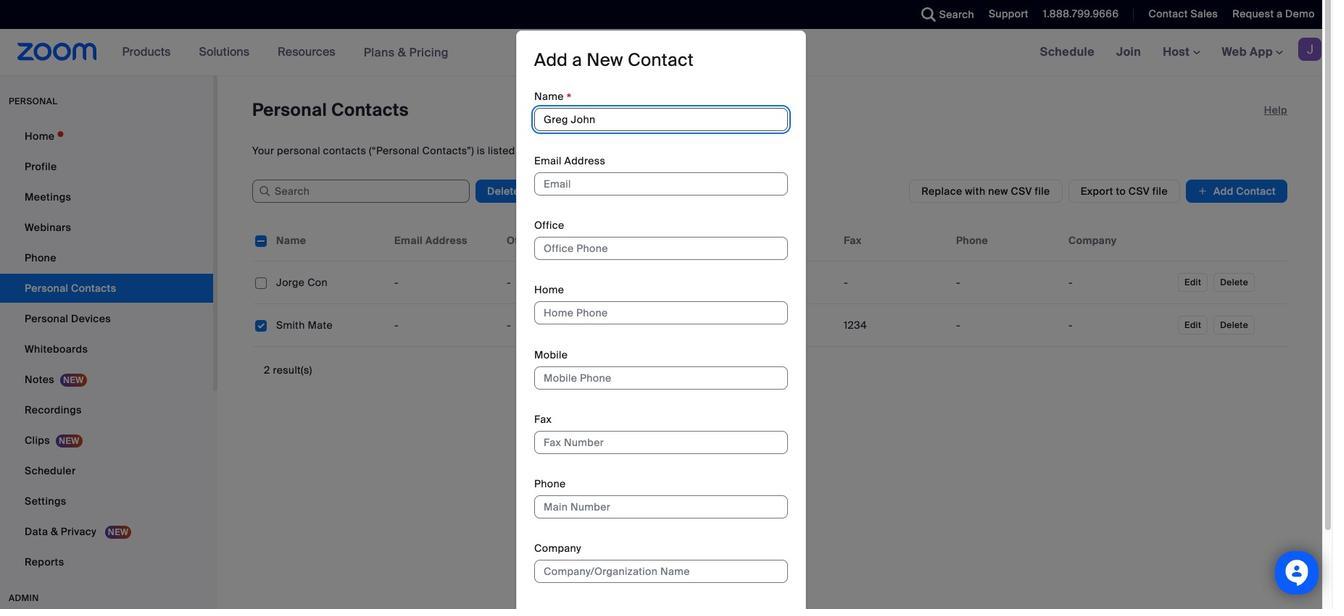 Task type: describe. For each thing, give the bounding box(es) containing it.
demo
[[1286, 7, 1316, 20]]

name for name *
[[535, 90, 564, 103]]

your
[[252, 144, 274, 157]]

Fax text field
[[535, 432, 788, 455]]

address inside application
[[425, 234, 468, 247]]

data & privacy link
[[0, 518, 213, 547]]

email address inside add a new contact dialog
[[535, 154, 606, 168]]

profile
[[25, 160, 57, 173]]

banner containing schedule
[[0, 29, 1334, 76]]

2
[[264, 364, 270, 377]]

office inside application
[[507, 234, 538, 247]]

personal for personal devices
[[25, 313, 68, 326]]

& for privacy
[[51, 526, 58, 539]]

schedule link
[[1030, 29, 1106, 75]]

meetings navigation
[[1030, 29, 1334, 76]]

home inside add a new contact dialog
[[535, 284, 564, 297]]

("personal
[[369, 144, 420, 157]]

plans
[[364, 45, 395, 60]]

Home text field
[[535, 302, 788, 325]]

whiteboards link
[[0, 335, 213, 364]]

under
[[518, 144, 547, 157]]

sales
[[1191, 7, 1219, 20]]

replace
[[922, 185, 963, 198]]

phone inside personal menu menu
[[25, 252, 56, 265]]

delete button for second edit button
[[1214, 316, 1255, 335]]

plans & pricing
[[364, 45, 449, 60]]

1 vertical spatial home
[[619, 234, 649, 247]]

profile link
[[0, 152, 213, 181]]

export
[[1081, 185, 1114, 198]]

notes link
[[0, 366, 213, 395]]

contacts")
[[422, 144, 474, 157]]

0 horizontal spatial contacts
[[331, 99, 409, 121]]

personal
[[9, 96, 58, 107]]

export to csv file button
[[1069, 180, 1181, 203]]

*
[[567, 90, 572, 107]]

scheduler
[[25, 465, 76, 478]]

personal menu menu
[[0, 122, 213, 579]]

Phone text field
[[535, 496, 788, 519]]

Company text field
[[535, 561, 788, 584]]

delete inside button
[[487, 185, 520, 198]]

product information navigation
[[111, 29, 460, 76]]

1 horizontal spatial contacts
[[550, 144, 596, 157]]

delete selected button
[[476, 180, 579, 203]]

support
[[989, 7, 1029, 20]]

phone inside application
[[957, 234, 989, 247]]

0 vertical spatial fax
[[844, 234, 862, 247]]

2 edit from the top
[[1185, 320, 1202, 331]]

add a new contact
[[535, 49, 694, 71]]

join
[[1117, 44, 1142, 59]]

1 edit button from the top
[[1179, 273, 1208, 292]]

replace with new csv file
[[922, 185, 1051, 198]]

with
[[966, 185, 986, 198]]

0 vertical spatial contact
[[1149, 7, 1189, 20]]

meetings
[[25, 191, 71, 204]]

Email Address text field
[[535, 173, 788, 196]]

delete selected
[[487, 185, 567, 198]]

>
[[598, 144, 606, 157]]

recordings
[[25, 404, 82, 417]]

schedule
[[1041, 44, 1095, 59]]

csv inside replace with new csv file button
[[1011, 185, 1033, 198]]

data & privacy
[[25, 526, 99, 539]]

add for add contact
[[1214, 185, 1234, 198]]

selected
[[523, 185, 567, 198]]

export to csv file
[[1081, 185, 1168, 198]]

0 horizontal spatial email address
[[395, 234, 468, 247]]

contact inside dialog
[[628, 49, 694, 71]]

1 vertical spatial delete
[[1221, 277, 1249, 289]]

Search Contacts Input text field
[[252, 180, 470, 203]]

file inside button
[[1035, 185, 1051, 198]]

admin
[[9, 593, 39, 605]]

reports
[[25, 556, 64, 569]]

personal contacts
[[252, 99, 409, 121]]

scheduler link
[[0, 457, 213, 486]]

notes
[[25, 374, 54, 387]]

webinars
[[25, 221, 71, 234]]

add contact
[[1214, 185, 1276, 198]]

replace with new csv file button
[[910, 180, 1063, 203]]

join link
[[1106, 29, 1153, 75]]

First and Last Name text field
[[535, 108, 788, 131]]

help link
[[1265, 99, 1288, 122]]



Task type: locate. For each thing, give the bounding box(es) containing it.
add a new contact dialog
[[516, 30, 807, 610]]

1 horizontal spatial fax
[[844, 234, 862, 247]]

contact sales link up join
[[1138, 0, 1222, 29]]

personal devices
[[25, 313, 111, 326]]

1 vertical spatial email
[[395, 234, 423, 247]]

a inside add a new contact dialog
[[572, 49, 583, 71]]

new
[[989, 185, 1009, 198]]

contacts
[[323, 144, 366, 157]]

& right data
[[51, 526, 58, 539]]

my
[[608, 144, 623, 157]]

email down search contacts input "text field"
[[395, 234, 423, 247]]

1 file from the left
[[1035, 185, 1051, 198]]

request
[[1233, 7, 1275, 20]]

add
[[535, 49, 568, 71], [1214, 185, 1234, 198]]

a
[[1277, 7, 1283, 20], [572, 49, 583, 71]]

contacts up ("personal
[[331, 99, 409, 121]]

1 horizontal spatial phone
[[535, 478, 566, 491]]

0 horizontal spatial name
[[276, 234, 306, 247]]

to
[[1117, 185, 1126, 198]]

1 horizontal spatial mobile
[[732, 234, 766, 247]]

webinars link
[[0, 213, 213, 242]]

banner
[[0, 29, 1334, 76]]

0 horizontal spatial file
[[1035, 185, 1051, 198]]

1 vertical spatial phone
[[25, 252, 56, 265]]

file right the "to"
[[1153, 185, 1168, 198]]

2 horizontal spatial contacts
[[626, 144, 672, 157]]

add contact button
[[1187, 180, 1288, 203]]

0 vertical spatial edit
[[1185, 277, 1202, 289]]

1 vertical spatial edit button
[[1179, 316, 1208, 335]]

contacts
[[331, 99, 409, 121], [550, 144, 596, 157], [626, 144, 672, 157]]

1 vertical spatial personal
[[25, 313, 68, 326]]

pricing
[[409, 45, 449, 60]]

0 horizontal spatial home
[[25, 130, 55, 143]]

& inside product information navigation
[[398, 45, 406, 60]]

delete button for second edit button from the bottom
[[1214, 273, 1255, 292]]

1 horizontal spatial personal
[[252, 99, 327, 121]]

1 vertical spatial contact
[[628, 49, 694, 71]]

personal inside menu
[[25, 313, 68, 326]]

delete button
[[1214, 273, 1255, 292], [1214, 316, 1255, 335]]

1 edit from the top
[[1185, 277, 1202, 289]]

0 vertical spatial email
[[535, 154, 562, 168]]

application containing name
[[252, 220, 1299, 358]]

0 horizontal spatial personal
[[25, 313, 68, 326]]

2 vertical spatial delete
[[1221, 320, 1249, 331]]

company inside add a new contact dialog
[[535, 543, 582, 556]]

add right add image
[[1214, 185, 1234, 198]]

contact right add image
[[1237, 185, 1276, 198]]

add image
[[1198, 184, 1208, 199]]

0 horizontal spatial phone
[[25, 252, 56, 265]]

2 horizontal spatial contact
[[1237, 185, 1276, 198]]

csv
[[1011, 185, 1033, 198], [1129, 185, 1150, 198]]

1 horizontal spatial csv
[[1129, 185, 1150, 198]]

& right plans
[[398, 45, 406, 60]]

whiteboards
[[25, 343, 88, 356]]

company
[[1069, 234, 1118, 247], [535, 543, 582, 556]]

0 horizontal spatial contact
[[628, 49, 694, 71]]

& for pricing
[[398, 45, 406, 60]]

office inside add a new contact dialog
[[535, 219, 565, 232]]

address inside add a new contact dialog
[[565, 154, 606, 168]]

delete
[[487, 185, 520, 198], [1221, 277, 1249, 289], [1221, 320, 1249, 331]]

name for name
[[276, 234, 306, 247]]

1 horizontal spatial address
[[565, 154, 606, 168]]

csv right new
[[1011, 185, 1033, 198]]

contacts right my in the left top of the page
[[626, 144, 672, 157]]

0 vertical spatial a
[[1277, 7, 1283, 20]]

help
[[1265, 104, 1288, 117]]

1 horizontal spatial file
[[1153, 185, 1168, 198]]

email
[[535, 154, 562, 168], [395, 234, 423, 247]]

0 horizontal spatial mobile
[[535, 349, 568, 362]]

is
[[477, 144, 485, 157]]

personal
[[277, 144, 320, 157]]

0 horizontal spatial address
[[425, 234, 468, 247]]

contact sales link up meetings navigation
[[1149, 7, 1219, 20]]

personal for personal contacts
[[252, 99, 327, 121]]

contact sales
[[1149, 7, 1219, 20]]

0 vertical spatial email address
[[535, 154, 606, 168]]

personal up whiteboards
[[25, 313, 68, 326]]

add inside button
[[1214, 185, 1234, 198]]

1 vertical spatial add
[[1214, 185, 1234, 198]]

devices
[[71, 313, 111, 326]]

settings link
[[0, 487, 213, 516]]

fax
[[844, 234, 862, 247], [535, 413, 552, 426]]

add for add a new contact
[[535, 49, 568, 71]]

edit
[[1185, 277, 1202, 289], [1185, 320, 1202, 331]]

contact sales link
[[1138, 0, 1222, 29], [1149, 7, 1219, 20]]

application
[[252, 220, 1299, 358]]

2 horizontal spatial phone
[[957, 234, 989, 247]]

request a demo link
[[1222, 0, 1334, 29], [1233, 7, 1316, 20]]

plans & pricing link
[[364, 45, 449, 60], [364, 45, 449, 60]]

mobile inside add a new contact dialog
[[535, 349, 568, 362]]

Mobile text field
[[535, 367, 788, 390]]

contact inside button
[[1237, 185, 1276, 198]]

a left "demo"
[[1277, 7, 1283, 20]]

new
[[587, 49, 624, 71]]

office
[[535, 219, 565, 232], [507, 234, 538, 247]]

office down selected at top left
[[535, 219, 565, 232]]

0 horizontal spatial email
[[395, 234, 423, 247]]

2 horizontal spatial home
[[619, 234, 649, 247]]

contacts left >
[[550, 144, 596, 157]]

0 horizontal spatial fax
[[535, 413, 552, 426]]

mobile
[[732, 234, 766, 247], [535, 349, 568, 362]]

0 horizontal spatial company
[[535, 543, 582, 556]]

1 vertical spatial delete button
[[1214, 316, 1255, 335]]

email up selected at top left
[[535, 154, 562, 168]]

personal up personal
[[252, 99, 327, 121]]

1 vertical spatial address
[[425, 234, 468, 247]]

0 vertical spatial address
[[565, 154, 606, 168]]

0 vertical spatial edit button
[[1179, 273, 1208, 292]]

request a demo
[[1233, 7, 1316, 20]]

1 horizontal spatial home
[[535, 284, 564, 297]]

2 result(s)
[[264, 364, 312, 377]]

csv inside export to csv file 'button'
[[1129, 185, 1150, 198]]

1 vertical spatial &
[[51, 526, 58, 539]]

edit button
[[1179, 273, 1208, 292], [1179, 316, 1208, 335]]

1 horizontal spatial email address
[[535, 154, 606, 168]]

1 horizontal spatial contact
[[1149, 7, 1189, 20]]

file inside 'button'
[[1153, 185, 1168, 198]]

settings
[[25, 495, 66, 508]]

a for add
[[572, 49, 583, 71]]

1 horizontal spatial &
[[398, 45, 406, 60]]

0 horizontal spatial a
[[572, 49, 583, 71]]

1 horizontal spatial name
[[535, 90, 564, 103]]

email address
[[535, 154, 606, 168], [395, 234, 468, 247]]

a for request
[[1277, 7, 1283, 20]]

add up name *
[[535, 49, 568, 71]]

1.888.799.9666 button
[[1033, 0, 1123, 29], [1044, 7, 1119, 20]]

1.888.799.9666
[[1044, 7, 1119, 20]]

Office Phone text field
[[535, 237, 788, 261]]

clips link
[[0, 426, 213, 455]]

&
[[398, 45, 406, 60], [51, 526, 58, 539]]

1 vertical spatial mobile
[[535, 349, 568, 362]]

1 vertical spatial edit
[[1185, 320, 1202, 331]]

fax inside add a new contact dialog
[[535, 413, 552, 426]]

1 delete button from the top
[[1214, 273, 1255, 292]]

1 vertical spatial email address
[[395, 234, 468, 247]]

mobile inside application
[[732, 234, 766, 247]]

0 vertical spatial phone
[[957, 234, 989, 247]]

reports link
[[0, 548, 213, 577]]

privacy
[[61, 526, 97, 539]]

2 vertical spatial home
[[535, 284, 564, 297]]

name
[[535, 90, 564, 103], [276, 234, 306, 247]]

contact right the new on the top of the page
[[628, 49, 694, 71]]

home inside personal menu menu
[[25, 130, 55, 143]]

listed
[[488, 144, 515, 157]]

0 vertical spatial delete
[[487, 185, 520, 198]]

0 vertical spatial home
[[25, 130, 55, 143]]

0 vertical spatial delete button
[[1214, 273, 1255, 292]]

1 vertical spatial name
[[276, 234, 306, 247]]

meetings link
[[0, 183, 213, 212]]

csv right the "to"
[[1129, 185, 1150, 198]]

1 horizontal spatial email
[[535, 154, 562, 168]]

& inside personal menu menu
[[51, 526, 58, 539]]

support link
[[978, 0, 1033, 29], [989, 7, 1029, 20]]

2 file from the left
[[1153, 185, 1168, 198]]

1 vertical spatial a
[[572, 49, 583, 71]]

file right new
[[1035, 185, 1051, 198]]

phone inside add a new contact dialog
[[535, 478, 566, 491]]

clips
[[25, 434, 50, 447]]

add inside dialog
[[535, 49, 568, 71]]

0 vertical spatial mobile
[[732, 234, 766, 247]]

1 vertical spatial fax
[[535, 413, 552, 426]]

email inside add a new contact dialog
[[535, 154, 562, 168]]

result(s)
[[273, 364, 312, 377]]

0 vertical spatial add
[[535, 49, 568, 71]]

name inside name *
[[535, 90, 564, 103]]

zoom logo image
[[17, 43, 97, 61]]

0 vertical spatial name
[[535, 90, 564, 103]]

data
[[25, 526, 48, 539]]

a left the new on the top of the page
[[572, 49, 583, 71]]

1 horizontal spatial company
[[1069, 234, 1118, 247]]

home link
[[0, 122, 213, 151]]

phone
[[957, 234, 989, 247], [25, 252, 56, 265], [535, 478, 566, 491]]

0 vertical spatial &
[[398, 45, 406, 60]]

1 horizontal spatial add
[[1214, 185, 1234, 198]]

cell
[[614, 262, 726, 305], [271, 268, 389, 297], [389, 268, 501, 297], [501, 268, 614, 297], [726, 268, 838, 297], [838, 268, 951, 297], [951, 268, 1063, 297], [1063, 268, 1176, 297], [271, 311, 389, 340], [389, 311, 501, 340], [501, 311, 614, 340], [614, 311, 726, 340], [726, 311, 838, 340], [838, 311, 951, 340], [951, 311, 1063, 340], [1063, 311, 1176, 340]]

office down delete selected
[[507, 234, 538, 247]]

2 edit button from the top
[[1179, 316, 1208, 335]]

0 horizontal spatial &
[[51, 526, 58, 539]]

file
[[1035, 185, 1051, 198], [1153, 185, 1168, 198]]

0 horizontal spatial add
[[535, 49, 568, 71]]

phone link
[[0, 244, 213, 273]]

your personal contacts  ("personal contacts") is listed under contacts > my contacts
[[252, 144, 672, 157]]

2 csv from the left
[[1129, 185, 1150, 198]]

1 horizontal spatial a
[[1277, 7, 1283, 20]]

2 delete button from the top
[[1214, 316, 1255, 335]]

2 vertical spatial contact
[[1237, 185, 1276, 198]]

contact
[[1149, 7, 1189, 20], [628, 49, 694, 71], [1237, 185, 1276, 198]]

0 vertical spatial office
[[535, 219, 565, 232]]

0 horizontal spatial csv
[[1011, 185, 1033, 198]]

recordings link
[[0, 396, 213, 425]]

name *
[[535, 90, 572, 107]]

personal devices link
[[0, 305, 213, 334]]

0 vertical spatial personal
[[252, 99, 327, 121]]

2 vertical spatial phone
[[535, 478, 566, 491]]

1 vertical spatial company
[[535, 543, 582, 556]]

contact left sales
[[1149, 7, 1189, 20]]

personal
[[252, 99, 327, 121], [25, 313, 68, 326]]

home
[[25, 130, 55, 143], [619, 234, 649, 247], [535, 284, 564, 297]]

1 csv from the left
[[1011, 185, 1033, 198]]

1 vertical spatial office
[[507, 234, 538, 247]]

0 vertical spatial company
[[1069, 234, 1118, 247]]



Task type: vqa. For each thing, say whether or not it's contained in the screenshot.
product
no



